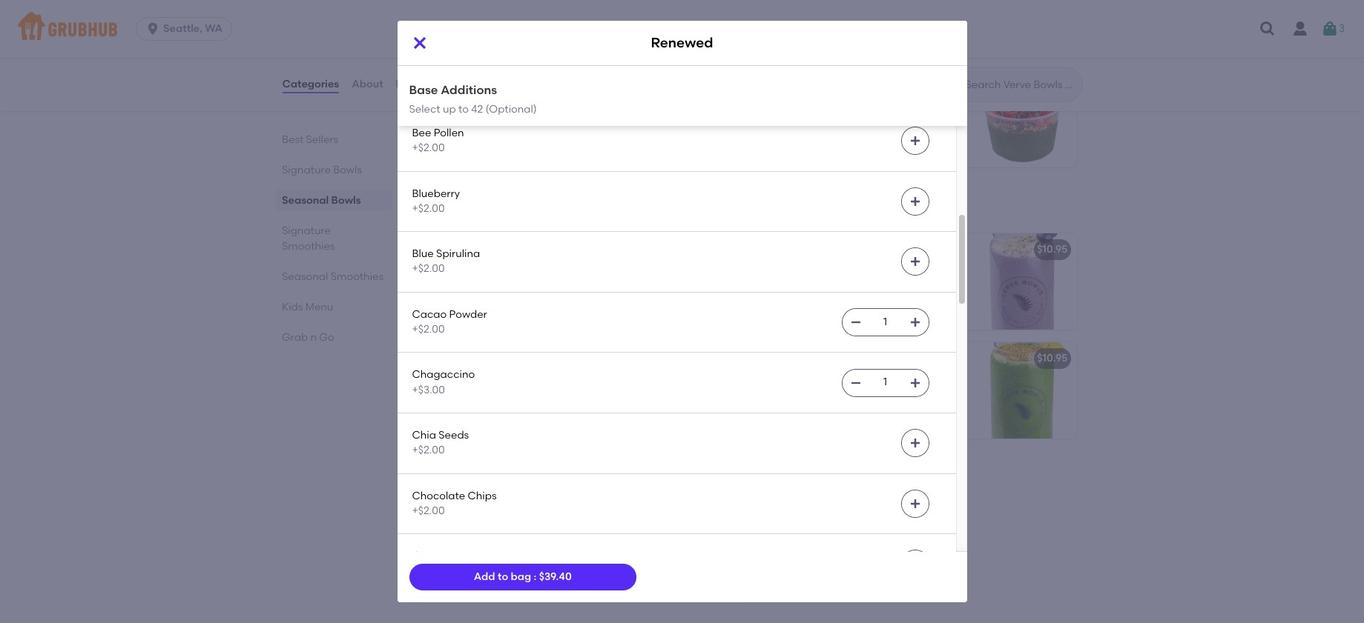 Task type: describe. For each thing, give the bounding box(es) containing it.
0 vertical spatial seasonal bowls
[[421, 37, 543, 55]]

juice, inside the mango, pineapple, spinach, kale, ginger, bee pollen, house-made lemon juice, water
[[799, 404, 825, 416]]

about button
[[351, 58, 384, 111]]

banana
[[412, 66, 452, 79]]

+$2.00 inside banana +$2.00
[[412, 81, 445, 94]]

açai
[[765, 102, 788, 115]]

seeds
[[439, 429, 469, 442]]

add
[[474, 571, 495, 584]]

bee green image
[[965, 343, 1077, 439]]

cacao powder +$2.00
[[412, 308, 487, 336]]

seattle, wa
[[163, 22, 223, 35]]

strawberries,
[[765, 162, 830, 175]]

powder, inside * performance * banana, blueberry, choice of protein powder, peanut butter, oats, house-made almond milk
[[852, 280, 893, 292]]

spinach, inside the mango, pineapple, spinach, kale, ginger, bee pollen, house-made lemon juice, water
[[863, 374, 905, 386]]

milk inside * performance * banana, choice of protein powder, peanut butter, house-made almond milk
[[541, 295, 562, 307]]

seattle, wa button
[[136, 17, 238, 41]]

green
[[881, 117, 911, 130]]

blueberry +$2.00
[[412, 187, 460, 215]]

base additions select up to 42 (optional)
[[409, 83, 537, 115]]

protein inside * performance * banana, choice of protein powder, peanut butter, house-made almond milk
[[433, 280, 469, 292]]

uncrustabowl button
[[424, 71, 744, 168]]

additions
[[441, 83, 497, 97]]

categories button
[[281, 58, 340, 111]]

3 * from the left
[[765, 265, 770, 277]]

Search Verve Bowls - Capitol Hill search field
[[964, 78, 1077, 92]]

performance for of
[[772, 265, 838, 277]]

banana, inside açai sorbet blended with avocado, banana, spinach, kale, green spirulina, and house-made almond milk. topped with organic granola, strawberries, and cacao nibs.
[[765, 117, 808, 130]]

seasonal down signature bowls
[[281, 194, 328, 207]]

1 horizontal spatial to
[[498, 571, 508, 584]]

0 vertical spatial bowls
[[497, 37, 543, 55]]

best sellers
[[281, 134, 338, 146]]

signature inside "signature smoothies"
[[281, 225, 330, 237]]

milk inside * performance * banana, blueberry, choice of protein powder, peanut butter, oats, house-made almond milk
[[765, 310, 786, 322]]

mango, pineapple, spinach, kale, ginger, bee pollen, house-made lemon juice, water
[[765, 374, 931, 416]]

* performance * banana, choice of protein powder, peanut butter, house-made almond milk
[[433, 265, 607, 307]]

cinnamon
[[412, 550, 465, 563]]

blended
[[825, 102, 867, 115]]

+$2.00 inside chocolate chips +$2.00
[[412, 505, 445, 518]]

2 vertical spatial bowls
[[331, 194, 361, 207]]

topped
[[790, 147, 829, 160]]

cacao
[[855, 162, 887, 175]]

chagaccino +$3.00
[[412, 369, 475, 397]]

mango, pineapple, banana, ginger, house-made lemon juice, water
[[433, 374, 610, 401]]

pollen
[[434, 127, 464, 139]]

ginger, inside mango, pineapple, banana, ginger, house-made lemon juice, water
[[576, 374, 610, 386]]

milk.
[[765, 147, 788, 160]]

granola,
[[896, 147, 938, 160]]

almond inside açai sorbet blended with avocado, banana, spinach, kale, green spirulina, and house-made almond milk. topped with organic granola, strawberries, and cacao nibs.
[[902, 132, 941, 145]]

performance for protein
[[440, 265, 506, 277]]

+$2.00 inside blue spirulina +$2.00
[[412, 263, 445, 276]]

green
[[787, 353, 818, 365]]

0 vertical spatial renewed
[[651, 34, 713, 51]]

1 vertical spatial and
[[832, 162, 852, 175]]

categories
[[282, 78, 339, 90]]

+$2.00 inside chia seeds +$2.00
[[412, 444, 445, 457]]

reviews button
[[395, 58, 438, 111]]

n
[[310, 332, 316, 344]]

wa
[[205, 22, 223, 35]]

chocolate chips +$2.00
[[412, 490, 497, 518]]

grab
[[281, 332, 308, 344]]

2 * from the left
[[508, 265, 513, 277]]

chagaccino for +$3.00
[[412, 369, 475, 382]]

blue protein image
[[965, 234, 1077, 330]]

pollen,
[[824, 389, 857, 401]]

choice inside * performance * banana, choice of protein powder, peanut butter, house-made almond milk
[[561, 265, 595, 277]]

uncrustabowl
[[433, 81, 504, 94]]

recovery
[[433, 244, 480, 256]]

reviews
[[396, 78, 437, 90]]

kale, inside açai sorbet blended with avocado, banana, spinach, kale, green spirulina, and house-made almond milk. topped with organic granola, strawberries, and cacao nibs.
[[855, 117, 879, 130]]

lemon inside mango, pineapple, banana, ginger, house-made lemon juice, water
[[500, 389, 531, 401]]

house- inside açai sorbet blended with avocado, banana, spinach, kale, green spirulina, and house-made almond milk. topped with organic granola, strawberries, and cacao nibs.
[[835, 132, 870, 145]]

powder, inside * performance * banana, choice of protein powder, peanut butter, house-made almond milk
[[471, 280, 512, 292]]

cacao
[[412, 308, 447, 321]]

kale yeah image
[[965, 71, 1077, 168]]

bee for bee pollen +$2.00
[[412, 127, 431, 139]]

kids menu
[[281, 301, 333, 314]]

made inside * performance * banana, choice of protein powder, peanut butter, house-made almond milk
[[468, 295, 497, 307]]

* performance * banana, blueberry, choice of protein powder, peanut butter, oats, house-made almond milk
[[765, 265, 943, 322]]

0 horizontal spatial seasonal smoothies
[[281, 271, 383, 283]]

oats,
[[801, 295, 825, 307]]

seattle,
[[163, 22, 202, 35]]

made inside mango, pineapple, banana, ginger, house-made lemon juice, water
[[468, 389, 497, 401]]

3 button
[[1321, 16, 1345, 42]]

chagaccino for smoothie
[[433, 515, 496, 528]]

made inside * performance * banana, blueberry, choice of protein powder, peanut butter, oats, house-made almond milk
[[863, 295, 892, 307]]

base
[[409, 83, 438, 97]]

(optional)
[[486, 103, 537, 115]]

bag
[[511, 571, 531, 584]]

1 horizontal spatial with
[[869, 102, 891, 115]]

input item quantity number field for chagaccino
[[869, 370, 902, 397]]

to inside base additions select up to 42 (optional)
[[458, 103, 469, 115]]

nibs.
[[890, 162, 913, 175]]

input item quantity number field for cacao powder
[[869, 309, 902, 336]]

mango, for house-
[[433, 374, 472, 386]]

organic
[[855, 147, 894, 160]]

best
[[281, 134, 303, 146]]

about
[[352, 78, 383, 90]]

1 vertical spatial signature smoothies
[[281, 225, 334, 253]]

menu
[[305, 301, 333, 314]]

butter, inside * performance * banana, blueberry, choice of protein powder, peanut butter, oats, house-made almond milk
[[765, 295, 798, 307]]

lemon inside the mango, pineapple, spinach, kale, ginger, bee pollen, house-made lemon juice, water
[[765, 404, 797, 416]]

peanut inside * performance * banana, blueberry, choice of protein powder, peanut butter, oats, house-made almond milk
[[895, 280, 932, 292]]

ginger, inside the mango, pineapple, spinach, kale, ginger, bee pollen, house-made lemon juice, water
[[765, 389, 800, 401]]

signature bowls
[[281, 164, 362, 177]]

go
[[319, 332, 334, 344]]



Task type: locate. For each thing, give the bounding box(es) containing it.
0 vertical spatial of
[[597, 265, 607, 277]]

1 vertical spatial signature
[[421, 199, 497, 218]]

1 $10.95 from the top
[[1037, 244, 1068, 256]]

signature down best sellers
[[281, 164, 330, 177]]

sorbet
[[791, 102, 823, 115]]

+$2.00
[[412, 21, 445, 33], [412, 81, 445, 94], [412, 142, 445, 154], [412, 202, 445, 215], [412, 263, 445, 276], [412, 323, 445, 336], [412, 444, 445, 457], [412, 505, 445, 518]]

bee left green
[[765, 353, 784, 365]]

$14.50
[[1032, 81, 1064, 94]]

1 horizontal spatial seasonal bowls
[[421, 37, 543, 55]]

1 vertical spatial with
[[831, 147, 852, 160]]

chagaccino smoothie button
[[424, 505, 744, 602]]

1 vertical spatial butter,
[[765, 295, 798, 307]]

house- up organic on the right top of page
[[835, 132, 870, 145]]

1 vertical spatial seasonal smoothies
[[421, 470, 578, 489]]

1 horizontal spatial ginger,
[[765, 389, 800, 401]]

performance inside * performance * banana, choice of protein powder, peanut butter, house-made almond milk
[[440, 265, 506, 277]]

kids
[[281, 301, 303, 314]]

2 input item quantity number field from the top
[[869, 370, 902, 397]]

0 horizontal spatial renewed
[[433, 353, 480, 365]]

seasonal bowls down signature bowls
[[281, 194, 361, 207]]

1 vertical spatial $10.95
[[1037, 353, 1068, 365]]

4 +$2.00 from the top
[[412, 202, 445, 215]]

1 performance from the left
[[440, 265, 506, 277]]

recovery image
[[633, 234, 744, 330]]

seasonal smoothies up menu at the left of the page
[[281, 271, 383, 283]]

house- inside mango, pineapple, banana, ginger, house-made lemon juice, water
[[433, 389, 468, 401]]

0 horizontal spatial mango,
[[433, 374, 472, 386]]

0 vertical spatial milk
[[541, 295, 562, 307]]

2 pineapple, from the left
[[807, 374, 860, 386]]

1 horizontal spatial seasonal smoothies
[[421, 470, 578, 489]]

banana +$2.00
[[412, 66, 452, 94]]

0 vertical spatial water
[[563, 389, 592, 401]]

blue
[[412, 248, 434, 260]]

1 vertical spatial to
[[498, 571, 508, 584]]

1 powder, from the left
[[471, 280, 512, 292]]

0 horizontal spatial choice
[[561, 265, 595, 277]]

blueberry
[[412, 187, 460, 200]]

1 horizontal spatial mango,
[[765, 374, 804, 386]]

house- up seeds
[[433, 389, 468, 401]]

signature down signature bowls
[[281, 225, 330, 237]]

0 vertical spatial with
[[869, 102, 891, 115]]

+$2.00 inside cacao powder +$2.00
[[412, 323, 445, 336]]

0 vertical spatial bee
[[412, 127, 431, 139]]

1 horizontal spatial protein
[[814, 280, 850, 292]]

1 horizontal spatial peanut
[[895, 280, 932, 292]]

0 horizontal spatial with
[[831, 147, 852, 160]]

1 horizontal spatial renewed
[[651, 34, 713, 51]]

$10.95 for * performance * banana, blueberry, choice of protein powder, peanut butter, oats, house-made almond milk
[[1037, 244, 1068, 256]]

0 vertical spatial butter,
[[553, 280, 586, 292]]

6 +$2.00 from the top
[[412, 323, 445, 336]]

sellers
[[306, 134, 338, 146]]

made up powder at the left of the page
[[468, 295, 497, 307]]

protein
[[433, 280, 469, 292], [814, 280, 850, 292]]

0 horizontal spatial butter,
[[553, 280, 586, 292]]

bowls
[[497, 37, 543, 55], [333, 164, 362, 177], [331, 194, 361, 207]]

1 vertical spatial input item quantity number field
[[869, 370, 902, 397]]

almond inside * performance * banana, blueberry, choice of protein powder, peanut butter, oats, house-made almond milk
[[895, 295, 934, 307]]

0 horizontal spatial seasonal bowls
[[281, 194, 361, 207]]

+$2.00 up banana
[[412, 21, 445, 33]]

bee
[[802, 389, 821, 401]]

0 vertical spatial input item quantity number field
[[869, 309, 902, 336]]

0 horizontal spatial performance
[[440, 265, 506, 277]]

1 vertical spatial bee
[[765, 353, 784, 365]]

bowls up the (optional)
[[497, 37, 543, 55]]

1 protein from the left
[[433, 280, 469, 292]]

chia
[[412, 429, 436, 442]]

1 horizontal spatial performance
[[772, 265, 838, 277]]

juice, inside mango, pineapple, banana, ginger, house-made lemon juice, water
[[534, 389, 560, 401]]

to
[[458, 103, 469, 115], [498, 571, 508, 584]]

+$2.00 down banana
[[412, 81, 445, 94]]

pineapple,
[[474, 374, 528, 386], [807, 374, 860, 386]]

2 powder, from the left
[[852, 280, 893, 292]]

kale, inside the mango, pineapple, spinach, kale, ginger, bee pollen, house-made lemon juice, water
[[908, 374, 931, 386]]

ginger,
[[576, 374, 610, 386], [765, 389, 800, 401]]

butter,
[[553, 280, 586, 292], [765, 295, 798, 307]]

seasonal bowls
[[421, 37, 543, 55], [281, 194, 361, 207]]

0 horizontal spatial ginger,
[[576, 374, 610, 386]]

lemon
[[500, 389, 531, 401], [765, 404, 797, 416]]

bee down select
[[412, 127, 431, 139]]

renewed
[[651, 34, 713, 51], [433, 353, 480, 365]]

butter, inside * performance * banana, choice of protein powder, peanut butter, house-made almond milk
[[553, 280, 586, 292]]

1 horizontal spatial pineapple,
[[807, 374, 860, 386]]

2 vertical spatial signature
[[281, 225, 330, 237]]

1 input item quantity number field from the top
[[869, 309, 902, 336]]

0 vertical spatial seasonal smoothies
[[281, 271, 383, 283]]

lemon right "chagaccino +$3.00"
[[500, 389, 531, 401]]

of inside * performance * banana, blueberry, choice of protein powder, peanut butter, oats, house-made almond milk
[[802, 280, 812, 292]]

açai sorbet blended with avocado, banana, spinach, kale, green spirulina, and house-made almond milk. topped with organic granola, strawberries, and cacao nibs.
[[765, 102, 941, 175]]

0 horizontal spatial water
[[563, 389, 592, 401]]

input item quantity number field down 'blueberry,' in the right of the page
[[869, 309, 902, 336]]

1 horizontal spatial signature smoothies
[[421, 199, 582, 218]]

house- inside the mango, pineapple, spinach, kale, ginger, bee pollen, house-made lemon juice, water
[[860, 389, 895, 401]]

house- inside * performance * banana, blueberry, choice of protein powder, peanut butter, oats, house-made almond milk
[[828, 295, 863, 307]]

peanut
[[514, 280, 551, 292], [895, 280, 932, 292]]

bee inside bee pollen +$2.00
[[412, 127, 431, 139]]

house- right pollen,
[[860, 389, 895, 401]]

Input item quantity number field
[[869, 309, 902, 336], [869, 370, 902, 397]]

$10.95 for mango, pineapple, spinach, kale, ginger, bee pollen, house-made lemon juice, water
[[1037, 353, 1068, 365]]

chia seeds +$2.00
[[412, 429, 469, 457]]

protein up the oats,
[[814, 280, 850, 292]]

svg image inside main navigation navigation
[[1259, 20, 1277, 38]]

0 horizontal spatial to
[[458, 103, 469, 115]]

2 mango, from the left
[[765, 374, 804, 386]]

made inside the mango, pineapple, spinach, kale, ginger, bee pollen, house-made lemon juice, water
[[895, 389, 924, 401]]

$9.95
[[710, 353, 735, 365]]

1 horizontal spatial water
[[828, 404, 857, 416]]

0 horizontal spatial protein
[[433, 280, 469, 292]]

with
[[869, 102, 891, 115], [831, 147, 852, 160]]

kale,
[[855, 117, 879, 130], [908, 374, 931, 386]]

1 +$2.00 from the top
[[412, 21, 445, 33]]

seasonal
[[421, 37, 493, 55], [281, 194, 328, 207], [281, 271, 328, 283], [421, 470, 493, 489]]

bee green
[[765, 353, 818, 365]]

0 vertical spatial choice
[[561, 265, 595, 277]]

1 horizontal spatial milk
[[765, 310, 786, 322]]

svg image inside seattle, wa button
[[145, 22, 160, 36]]

mango, up seeds
[[433, 374, 472, 386]]

made up seeds
[[468, 389, 497, 401]]

house- inside * performance * banana, choice of protein powder, peanut butter, house-made almond milk
[[433, 295, 468, 307]]

1 vertical spatial kale,
[[908, 374, 931, 386]]

protein down blue spirulina +$2.00
[[433, 280, 469, 292]]

+$3.00
[[412, 384, 445, 397]]

0 horizontal spatial peanut
[[514, 280, 551, 292]]

with right topped
[[831, 147, 852, 160]]

performance inside * performance * banana, blueberry, choice of protein powder, peanut butter, oats, house-made almond milk
[[772, 265, 838, 277]]

protein inside * performance * banana, blueberry, choice of protein powder, peanut butter, oats, house-made almond milk
[[814, 280, 850, 292]]

uncrustabowl image
[[633, 71, 744, 168]]

of inside * performance * banana, choice of protein powder, peanut butter, house-made almond milk
[[597, 265, 607, 277]]

2 +$2.00 from the top
[[412, 81, 445, 94]]

1 vertical spatial choice
[[765, 280, 799, 292]]

bee
[[412, 127, 431, 139], [765, 353, 784, 365]]

signature up recovery
[[421, 199, 497, 218]]

water inside the mango, pineapple, spinach, kale, ginger, bee pollen, house-made lemon juice, water
[[828, 404, 857, 416]]

svg image
[[1321, 20, 1339, 38], [145, 22, 160, 36], [411, 34, 428, 52], [909, 135, 921, 147], [909, 196, 921, 208], [909, 256, 921, 268], [850, 317, 862, 329], [850, 377, 862, 389], [909, 438, 921, 450]]

1 pineapple, from the left
[[474, 374, 528, 386]]

signature
[[281, 164, 330, 177], [421, 199, 497, 218], [281, 225, 330, 237]]

seasonal smoothies up 'chips'
[[421, 470, 578, 489]]

powder
[[449, 308, 487, 321]]

spirulina,
[[765, 132, 810, 145]]

1 vertical spatial lemon
[[765, 404, 797, 416]]

main navigation navigation
[[0, 0, 1364, 58]]

pineapple, for pollen,
[[807, 374, 860, 386]]

made right pollen,
[[895, 389, 924, 401]]

1 vertical spatial renewed
[[433, 353, 480, 365]]

1 horizontal spatial kale,
[[908, 374, 931, 386]]

banana, inside * performance * banana, blueberry, choice of protein powder, peanut butter, oats, house-made almond milk
[[848, 265, 891, 277]]

smoothies
[[501, 199, 582, 218], [281, 240, 334, 253], [330, 271, 383, 283], [497, 470, 578, 489]]

pineapple, up pollen,
[[807, 374, 860, 386]]

0 horizontal spatial bee
[[412, 127, 431, 139]]

0 vertical spatial $10.95
[[1037, 244, 1068, 256]]

+$2.00 inside the blueberry +$2.00
[[412, 202, 445, 215]]

signature smoothies up kids menu
[[281, 225, 334, 253]]

banana,
[[765, 117, 808, 130], [516, 265, 558, 277], [848, 265, 891, 277], [530, 374, 573, 386]]

banana, inside * performance * banana, choice of protein powder, peanut butter, house-made almond milk
[[516, 265, 558, 277]]

+$2.00 down blue
[[412, 263, 445, 276]]

svg image inside 3 button
[[1321, 20, 1339, 38]]

performance down spirulina
[[440, 265, 506, 277]]

0 vertical spatial and
[[813, 132, 833, 145]]

42
[[471, 103, 483, 115]]

mango, down bee green
[[765, 374, 804, 386]]

made up organic on the right top of page
[[870, 132, 900, 145]]

pineapple, inside the mango, pineapple, spinach, kale, ginger, bee pollen, house-made lemon juice, water
[[807, 374, 860, 386]]

performance
[[440, 265, 506, 277], [772, 265, 838, 277]]

1 horizontal spatial bee
[[765, 353, 784, 365]]

+$2.00 down cacao
[[412, 323, 445, 336]]

2 performance from the left
[[772, 265, 838, 277]]

0 vertical spatial spinach,
[[810, 117, 853, 130]]

bee pollen +$2.00
[[412, 127, 464, 154]]

up
[[443, 103, 456, 115]]

0 horizontal spatial milk
[[541, 295, 562, 307]]

chagaccino inside chagaccino smoothie button
[[433, 515, 496, 528]]

choice inside * performance * banana, blueberry, choice of protein powder, peanut butter, oats, house-made almond milk
[[765, 280, 799, 292]]

+$2.00 inside bee pollen +$2.00
[[412, 142, 445, 154]]

chips
[[468, 490, 497, 503]]

pineapple, down powder at the left of the page
[[474, 374, 528, 386]]

3
[[1339, 22, 1345, 35]]

0 horizontal spatial lemon
[[500, 389, 531, 401]]

7 +$2.00 from the top
[[412, 444, 445, 457]]

mango,
[[433, 374, 472, 386], [765, 374, 804, 386]]

1 horizontal spatial butter,
[[765, 295, 798, 307]]

1 vertical spatial chagaccino
[[433, 515, 496, 528]]

seasonal up kids menu
[[281, 271, 328, 283]]

mango, for ginger,
[[765, 374, 804, 386]]

smoothie
[[499, 515, 547, 528]]

input item quantity number field right pollen,
[[869, 370, 902, 397]]

+$2.00 down chia
[[412, 444, 445, 457]]

0 horizontal spatial kale,
[[855, 117, 879, 130]]

1 vertical spatial ginger,
[[765, 389, 800, 401]]

signature smoothies up recovery
[[421, 199, 582, 218]]

chagaccino
[[412, 369, 475, 382], [433, 515, 496, 528]]

3 +$2.00 from the top
[[412, 142, 445, 154]]

mango, inside the mango, pineapple, spinach, kale, ginger, bee pollen, house-made lemon juice, water
[[765, 374, 804, 386]]

almond inside * performance * banana, choice of protein powder, peanut butter, house-made almond milk
[[500, 295, 539, 307]]

0 horizontal spatial juice,
[[534, 389, 560, 401]]

1 vertical spatial bowls
[[333, 164, 362, 177]]

0 vertical spatial signature
[[281, 164, 330, 177]]

0 vertical spatial to
[[458, 103, 469, 115]]

$14.50 +
[[1032, 81, 1070, 94]]

and up topped
[[813, 132, 833, 145]]

banana, inside mango, pineapple, banana, ginger, house-made lemon juice, water
[[530, 374, 573, 386]]

peanut inside * performance * banana, choice of protein powder, peanut butter, house-made almond milk
[[514, 280, 551, 292]]

0 horizontal spatial powder,
[[471, 280, 512, 292]]

1 peanut from the left
[[514, 280, 551, 292]]

house- up cacao powder +$2.00
[[433, 295, 468, 307]]

1 vertical spatial water
[[828, 404, 857, 416]]

to left 42
[[458, 103, 469, 115]]

made
[[870, 132, 900, 145], [468, 295, 497, 307], [863, 295, 892, 307], [468, 389, 497, 401], [895, 389, 924, 401]]

$39.40
[[539, 571, 572, 584]]

1 horizontal spatial powder,
[[852, 280, 893, 292]]

+$2.00 down chocolate
[[412, 505, 445, 518]]

chagaccino smoothie image
[[633, 505, 744, 602]]

+$2.00 down pollen
[[412, 142, 445, 154]]

blue spirulina +$2.00
[[412, 248, 480, 276]]

0 vertical spatial chagaccino
[[412, 369, 475, 382]]

seasonal bowls up uncrustabowl
[[421, 37, 543, 55]]

seasonal smoothies
[[281, 271, 383, 283], [421, 470, 578, 489]]

4 * from the left
[[841, 265, 845, 277]]

spinach,
[[810, 117, 853, 130], [863, 374, 905, 386]]

select
[[409, 103, 440, 115]]

+
[[1064, 81, 1070, 94]]

made right the oats,
[[863, 295, 892, 307]]

bee for bee green
[[765, 353, 784, 365]]

0 horizontal spatial of
[[597, 265, 607, 277]]

water
[[563, 389, 592, 401], [828, 404, 857, 416]]

0 vertical spatial lemon
[[500, 389, 531, 401]]

bowls down signature bowls
[[331, 194, 361, 207]]

1 horizontal spatial choice
[[765, 280, 799, 292]]

spirulina
[[436, 248, 480, 260]]

2 peanut from the left
[[895, 280, 932, 292]]

made inside açai sorbet blended with avocado, banana, spinach, kale, green spirulina, and house-made almond milk. topped with organic granola, strawberries, and cacao nibs.
[[870, 132, 900, 145]]

mango, inside mango, pineapple, banana, ginger, house-made lemon juice, water
[[433, 374, 472, 386]]

0 vertical spatial kale,
[[855, 117, 879, 130]]

2 $10.95 from the top
[[1037, 353, 1068, 365]]

bowls down sellers
[[333, 164, 362, 177]]

pineapple, inside mango, pineapple, banana, ginger, house-made lemon juice, water
[[474, 374, 528, 386]]

chagaccino down 'chips'
[[433, 515, 496, 528]]

juice,
[[534, 389, 560, 401], [799, 404, 825, 416]]

house-
[[835, 132, 870, 145], [433, 295, 468, 307], [828, 295, 863, 307], [433, 389, 468, 401], [860, 389, 895, 401]]

lemon down bee green
[[765, 404, 797, 416]]

with up green at the right top of page
[[869, 102, 891, 115]]

of
[[597, 265, 607, 277], [802, 280, 812, 292]]

avocado,
[[893, 102, 941, 115]]

and
[[813, 132, 833, 145], [832, 162, 852, 175]]

1 horizontal spatial of
[[802, 280, 812, 292]]

1 vertical spatial juice,
[[799, 404, 825, 416]]

powder,
[[471, 280, 512, 292], [852, 280, 893, 292]]

1 mango, from the left
[[433, 374, 472, 386]]

spinach, inside açai sorbet blended with avocado, banana, spinach, kale, green spirulina, and house-made almond milk. topped with organic granola, strawberries, and cacao nibs.
[[810, 117, 853, 130]]

water inside mango, pineapple, banana, ginger, house-made lemon juice, water
[[563, 389, 592, 401]]

8 +$2.00 from the top
[[412, 505, 445, 518]]

1 horizontal spatial juice,
[[799, 404, 825, 416]]

1 vertical spatial of
[[802, 280, 812, 292]]

0 horizontal spatial signature smoothies
[[281, 225, 334, 253]]

1 horizontal spatial spinach,
[[863, 374, 905, 386]]

and left the cacao
[[832, 162, 852, 175]]

house- right the oats,
[[828, 295, 863, 307]]

chagaccino up +$3.00 in the left bottom of the page
[[412, 369, 475, 382]]

seasonal up banana
[[421, 37, 493, 55]]

seasonal up chocolate chips +$2.00 at the left bottom of page
[[421, 470, 493, 489]]

1 vertical spatial milk
[[765, 310, 786, 322]]

blueberry,
[[893, 265, 943, 277]]

0 vertical spatial signature smoothies
[[421, 199, 582, 218]]

0 vertical spatial juice,
[[534, 389, 560, 401]]

+$2.00 down blueberry
[[412, 202, 445, 215]]

2 protein from the left
[[814, 280, 850, 292]]

0 horizontal spatial spinach,
[[810, 117, 853, 130]]

renewed image
[[633, 343, 744, 439]]

performance up the oats,
[[772, 265, 838, 277]]

chocolate
[[412, 490, 465, 503]]

5 +$2.00 from the top
[[412, 263, 445, 276]]

svg image
[[909, 14, 921, 26], [1259, 20, 1277, 38], [909, 317, 921, 329], [909, 377, 921, 389], [909, 498, 921, 510]]

1 * from the left
[[433, 265, 438, 277]]

:
[[534, 571, 537, 584]]

1 horizontal spatial lemon
[[765, 404, 797, 416]]

pineapple, for lemon
[[474, 374, 528, 386]]

chagaccino smoothie
[[433, 515, 547, 528]]

1 vertical spatial seasonal bowls
[[281, 194, 361, 207]]

add to bag : $39.40
[[474, 571, 572, 584]]

$10.95
[[1037, 244, 1068, 256], [1037, 353, 1068, 365]]

to left bag
[[498, 571, 508, 584]]

0 horizontal spatial pineapple,
[[474, 374, 528, 386]]

grab n go
[[281, 332, 334, 344]]

1 vertical spatial spinach,
[[863, 374, 905, 386]]

0 vertical spatial ginger,
[[576, 374, 610, 386]]



Task type: vqa. For each thing, say whether or not it's contained in the screenshot.
first Powder,
yes



